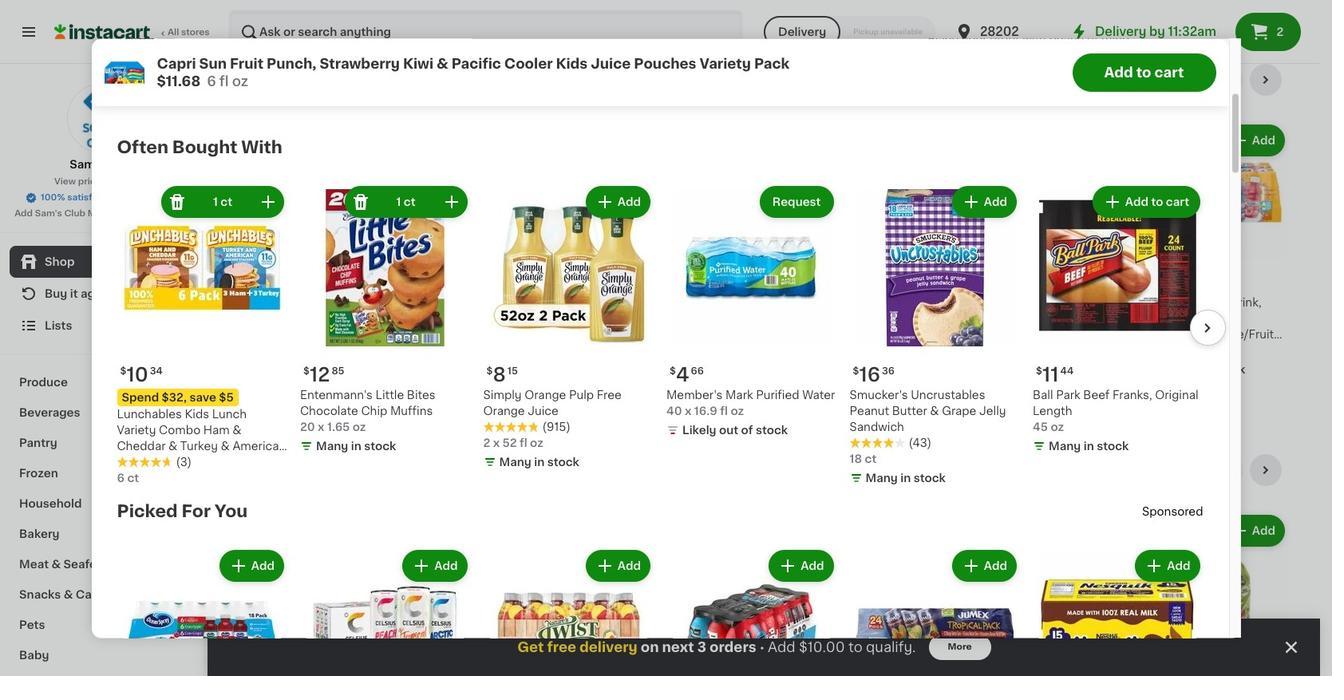Task type: locate. For each thing, give the bounding box(es) containing it.
delivery
[[1096, 26, 1147, 38], [779, 26, 827, 38]]

2 down $ 5 24
[[543, 329, 550, 340]]

product group containing 10
[[117, 183, 288, 487]]

save inside spend $32, save $5 see eligible items
[[309, 403, 336, 414]]

5 x 5 lb
[[543, 1, 584, 12]]

$5 for spend $32, save $5
[[219, 393, 234, 404]]

& left candy
[[64, 589, 73, 601]]

variety down ocean
[[695, 313, 734, 324]]

sun
[[199, 57, 227, 69], [273, 297, 294, 308]]

member's down $ 5 24
[[543, 297, 599, 308]]

spend inside spend $32, save $5 see eligible items
[[241, 403, 278, 414]]

punch,
[[267, 57, 317, 69], [325, 297, 364, 308]]

100% inside button
[[41, 193, 65, 202]]

$ 11 44
[[1037, 366, 1074, 385]]

0 vertical spatial free
[[419, 313, 444, 324]]

0 vertical spatial 11
[[249, 273, 266, 292]]

24 x 10 fl oz many in stock
[[1150, 345, 1246, 375]]

pack down drink,
[[1259, 345, 1286, 356]]

welch's
[[1150, 297, 1193, 308]]

16 inside button
[[695, 17, 707, 28]]

11 left the 44
[[1043, 366, 1059, 385]]

pack down spray
[[737, 313, 764, 324]]

pacific inside capri sun fruit punch, strawberry kiwi & pacific cooler kids juice pouches variety pack
[[240, 329, 278, 340]]

1 horizontal spatial kiwi
[[403, 57, 434, 69]]

$ inside $ 12 85
[[303, 367, 310, 377]]

$5 up lunch
[[219, 393, 234, 404]]

0 horizontal spatial strawberry
[[240, 313, 301, 324]]

pack
[[755, 57, 790, 69], [737, 313, 764, 324], [1259, 345, 1286, 356], [240, 361, 267, 372]]

16 for $ 16 36
[[860, 366, 881, 385]]

100% inside 7 mott's 100% original apple juice
[[1037, 297, 1067, 308]]

cooler inside capri sun fruit punch, strawberry kiwi & pacific cooler kids juice pouches variety pack
[[280, 329, 318, 340]]

in down member's mark 100% pulp free orange juice 2 x 52 fl oz
[[442, 348, 453, 359]]

0 vertical spatial pouches
[[634, 57, 697, 69]]

many inside member's mark natural lemonade 52 fl oz many in stock
[[863, 348, 895, 359]]

orange inside member's mark 100% pulp free orange juice 2 x 52 fl oz
[[447, 313, 488, 324]]

2 lemonade from the left
[[904, 313, 964, 324]]

1 horizontal spatial $5
[[338, 403, 353, 414]]

86
[[1017, 345, 1033, 356]]

spend for spend $32, save $5 see eligible items
[[241, 403, 278, 414]]

all stores
[[168, 28, 210, 37]]

many in stock up spend $32, save $5 see eligible items
[[256, 380, 336, 391]]

capri for capri sun fruit punch, strawberry kiwi & pacific cooler kids juice pouches variety pack $11.68 6 fl oz
[[157, 57, 196, 69]]

member's for 6
[[391, 297, 448, 308]]

$ left 59
[[546, 664, 553, 674]]

spend for spend $32, save $5
[[122, 393, 159, 404]]

& inside capri sun fruit punch, strawberry kiwi & pacific cooler kids juice pouches variety pack
[[330, 313, 339, 324]]

12 left 85 at the bottom of the page
[[310, 366, 330, 385]]

capri inside capri sun fruit punch, strawberry kiwi & pacific cooler kids juice pouches variety pack
[[240, 297, 270, 308]]

of right out
[[742, 425, 754, 436]]

1 many in stock button from the left
[[240, 0, 379, 21]]

16
[[695, 17, 707, 28], [1160, 273, 1181, 292], [860, 366, 881, 385]]

2 horizontal spatial 3
[[698, 641, 707, 654]]

6 left 76 at the left
[[401, 273, 414, 292]]

orange inside welch's juice drink, orange pineapple/grape/fruit punch flavored, 24 pack
[[1150, 313, 1192, 324]]

1 horizontal spatial lemonade
[[904, 313, 964, 324]]

1 vertical spatial of
[[742, 425, 754, 436]]

$32, inside spend $32, save $5 see eligible items
[[281, 403, 306, 414]]

juice inside welch's juice drink, orange pineapple/grape/fruit punch flavored, 24 pack
[[1196, 297, 1227, 308]]

0 horizontal spatial 100%
[[41, 193, 65, 202]]

24 inside welch's juice drink, orange pineapple/grape/fruit punch flavored, 24 pack
[[1242, 345, 1256, 356]]

11:32am
[[1169, 26, 1217, 38]]

pulp up (915)
[[569, 390, 594, 401]]

0 vertical spatial sam's
[[70, 159, 104, 170]]

1 vertical spatial punch,
[[325, 297, 364, 308]]

pulp down $ 6 76 on the left top of page
[[391, 313, 416, 324]]

kiwi inside "capri sun fruit punch, strawberry kiwi & pacific cooler kids juice pouches variety pack $11.68 6 fl oz"
[[403, 57, 434, 69]]

increment quantity of entenmann's little bites chocolate chip muffins image
[[442, 193, 461, 212]]

cooler inside "capri sun fruit punch, strawberry kiwi & pacific cooler kids juice pouches variety pack $11.68 6 fl oz"
[[505, 57, 553, 69]]

100% up (81)
[[1037, 297, 1067, 308]]

to
[[1137, 65, 1152, 78], [147, 209, 156, 218], [849, 641, 863, 654]]

many in stock down 1.65
[[316, 441, 396, 452]]

0 horizontal spatial to
[[147, 209, 156, 218]]

11
[[249, 273, 266, 292], [1043, 366, 1059, 385]]

0 vertical spatial cooler
[[505, 57, 553, 69]]

member's for 24
[[847, 297, 903, 308]]

10 left '34' at bottom left
[[126, 366, 148, 385]]

member's up 16.9
[[667, 390, 723, 401]]

lb for 3 x 3 lb
[[421, 1, 432, 12]]

$ 5 24
[[546, 273, 579, 292]]

1 1 ct from the left
[[213, 197, 232, 208]]

enlarge juice & nectars capri sun fruit punch, strawberry kiwi & pacific cooler kids juice pouches variety pack angle_top (opens in a new tab) image
[[125, 24, 154, 53]]

1 vertical spatial free
[[597, 390, 622, 401]]

bites
[[407, 390, 436, 401]]

18
[[850, 454, 863, 465]]

1 horizontal spatial kids
[[321, 329, 345, 340]]

member's down $ 6 76 on the left top of page
[[391, 297, 448, 308]]

many in stock down ball park beef franks, original length 45 oz
[[1049, 441, 1130, 452]]

7
[[1008, 273, 1019, 292]]

fruit up (74)
[[297, 297, 322, 308]]

ocean spray juice drink variety pack
[[695, 297, 833, 324]]

product group
[[695, 0, 834, 45], [240, 121, 379, 434], [695, 121, 834, 379], [1150, 121, 1289, 381], [117, 183, 288, 487], [300, 183, 471, 458], [484, 183, 654, 474], [667, 183, 837, 442], [850, 183, 1021, 490], [1033, 183, 1204, 458], [391, 512, 530, 676], [543, 512, 682, 676], [695, 512, 834, 676], [847, 512, 986, 676], [1150, 512, 1289, 676], [117, 548, 288, 676], [300, 548, 471, 676], [484, 548, 654, 676], [667, 548, 837, 676], [850, 548, 1021, 676], [1033, 548, 1204, 676]]

1 vertical spatial 40
[[667, 406, 683, 417]]

many up the simply orange pulp free orange juice
[[559, 348, 591, 359]]

product group containing 8
[[484, 183, 654, 474]]

$5 inside spend $32, save $5 see eligible items
[[338, 403, 353, 414]]

beverages link
[[10, 398, 194, 428]]

0 vertical spatial 12
[[1150, 1, 1162, 12]]

strawberry up fruit juice
[[320, 57, 400, 69]]

fl right 86
[[1035, 345, 1043, 356]]

0 vertical spatial to
[[1137, 65, 1152, 78]]

next
[[662, 641, 695, 654]]

kids up (74)
[[321, 329, 345, 340]]

pricing
[[78, 177, 110, 186]]

american
[[233, 441, 286, 452]]

$32, inside product group
[[162, 393, 187, 404]]

$ left 68
[[243, 274, 249, 284]]

again
[[81, 288, 112, 299]]

product group containing 13
[[695, 121, 834, 379]]

mark
[[450, 297, 478, 308], [602, 297, 630, 308], [906, 297, 933, 308], [726, 390, 754, 401]]

many in stock up fruit juice
[[256, 4, 336, 15]]

strawberry down $ 11 68
[[240, 313, 301, 324]]

2 x 52 fl oz
[[484, 438, 544, 449]]

1 horizontal spatial many in stock button
[[998, 0, 1137, 37]]

increment quantity of lunchables kids lunch variety combo ham & cheddar & turkey & american cheese crackers image
[[259, 193, 278, 212]]

1 for 12
[[396, 197, 401, 208]]

length
[[1033, 406, 1073, 417]]

1 horizontal spatial lb
[[573, 1, 584, 12]]

24
[[567, 274, 579, 284], [870, 274, 883, 284], [1150, 345, 1165, 356], [1242, 345, 1256, 356]]

punch, inside capri sun fruit punch, strawberry kiwi & pacific cooler kids juice pouches variety pack
[[325, 297, 364, 308]]

1 horizontal spatial pouches
[[634, 57, 697, 69]]

1 horizontal spatial 11
[[1043, 366, 1059, 385]]

2 1 ct from the left
[[396, 197, 416, 208]]

$ for $ 5 24
[[546, 274, 553, 284]]

None search field
[[228, 10, 744, 54]]

5
[[543, 1, 550, 12], [563, 1, 570, 12], [553, 273, 565, 292], [856, 273, 869, 292]]

fruit up fruit juice
[[230, 57, 264, 69]]

pacific inside "capri sun fruit punch, strawberry kiwi & pacific cooler kids juice pouches variety pack $11.68 6 fl oz"
[[452, 57, 501, 69]]

1 ct
[[213, 197, 232, 208], [396, 197, 416, 208]]

& inside smucker's uncrustables peanut butter & grape jelly sandwich
[[931, 406, 940, 417]]

pack inside "capri sun fruit punch, strawberry kiwi & pacific cooler kids juice pouches variety pack $11.68 6 fl oz"
[[755, 57, 790, 69]]

1 horizontal spatial spend
[[241, 403, 278, 414]]

0 vertical spatial 10
[[1177, 345, 1190, 356]]

$ 10 34
[[120, 366, 163, 385]]

2 vertical spatial to
[[849, 641, 863, 654]]

punch, up 85 at the bottom of the page
[[325, 297, 364, 308]]

strawberry inside capri sun fruit punch, strawberry kiwi & pacific cooler kids juice pouches variety pack
[[240, 313, 301, 324]]

free down 76 at the left
[[419, 313, 444, 324]]

in down ball park beef franks, original length 45 oz
[[1084, 441, 1095, 452]]

0 vertical spatial kids
[[556, 57, 588, 69]]

member's up the natural
[[847, 297, 903, 308]]

1 horizontal spatial 100%
[[481, 297, 511, 308]]

more button
[[929, 635, 992, 660]]

11 for $ 11 68
[[249, 273, 266, 292]]

0 horizontal spatial view
[[54, 177, 76, 186]]

0 horizontal spatial many in stock button
[[240, 0, 379, 21]]

2 vertical spatial 16
[[860, 366, 881, 385]]

$32, up lunchables
[[162, 393, 187, 404]]

0 horizontal spatial kids
[[185, 409, 209, 421]]

1 vertical spatial 11
[[1043, 366, 1059, 385]]

lemonade for 5
[[608, 313, 667, 324]]

0 horizontal spatial free
[[419, 313, 444, 324]]

$ inside $ 11 68
[[243, 274, 249, 284]]

many up 36 on the right bottom of the page
[[863, 348, 895, 359]]

spo nsored
[[1143, 507, 1204, 518]]

sun inside "capri sun fruit punch, strawberry kiwi & pacific cooler kids juice pouches variety pack $11.68 6 fl oz"
[[199, 57, 227, 69]]

2 vertical spatial kids
[[185, 409, 209, 421]]

cooler up (74)
[[280, 329, 318, 340]]

$ for $ 16 36
[[853, 367, 860, 377]]

spend up see on the bottom left
[[241, 403, 278, 414]]

sam's up shop at the left top of the page
[[35, 209, 62, 218]]

0 vertical spatial fruit
[[230, 57, 264, 69]]

2 horizontal spatial 16
[[1160, 273, 1181, 292]]

2 horizontal spatial save
[[309, 403, 336, 414]]

$ inside $ 11 44
[[1037, 367, 1043, 377]]

sam's club logo image
[[67, 83, 137, 153]]

many down length at the bottom of page
[[1049, 441, 1082, 452]]

strawberry for capri sun fruit punch, strawberry kiwi & pacific cooler kids juice pouches variety pack
[[240, 313, 301, 324]]

in down (43)
[[901, 473, 911, 484]]

request button
[[762, 188, 833, 216]]

pack up lunch
[[240, 361, 267, 372]]

1 vertical spatial original
[[1156, 390, 1199, 401]]

0 vertical spatial 40
[[240, 361, 255, 372]]

0 vertical spatial pulp
[[391, 313, 416, 324]]

& down uncrustables on the bottom of page
[[931, 406, 940, 417]]

ct
[[221, 197, 232, 208], [404, 197, 416, 208], [865, 454, 877, 465], [127, 473, 139, 484]]

0 vertical spatial sponsored badge image
[[695, 32, 743, 41]]

2 1 from the left
[[396, 197, 401, 208]]

many in stock
[[256, 4, 336, 15], [1014, 20, 1094, 31], [407, 348, 487, 359], [256, 380, 336, 391], [316, 441, 396, 452], [1049, 441, 1130, 452], [500, 457, 580, 468], [866, 473, 946, 484]]

2 down simply
[[484, 438, 491, 449]]

sam's club link
[[67, 83, 137, 173]]

ham
[[203, 425, 230, 436]]

of inside product group
[[742, 425, 754, 436]]

it
[[70, 288, 78, 299]]

0 vertical spatial capri
[[157, 57, 196, 69]]

2 inside "2 x 86 fl oz many in stock"
[[998, 345, 1005, 356]]

$10.00
[[799, 641, 845, 654]]

1 horizontal spatial capri
[[240, 297, 270, 308]]

1 horizontal spatial 40
[[667, 406, 683, 417]]

lunchables
[[117, 409, 182, 421]]

$11.68
[[157, 74, 201, 87]]

0 horizontal spatial pacific
[[240, 329, 278, 340]]

0 horizontal spatial $32,
[[162, 393, 187, 404]]

1 vertical spatial view
[[54, 177, 76, 186]]

1 vertical spatial kiwi
[[304, 313, 327, 324]]

kids
[[556, 57, 588, 69], [321, 329, 345, 340], [185, 409, 209, 421]]

40
[[240, 361, 255, 372], [667, 406, 683, 417]]

kiwi inside capri sun fruit punch, strawberry kiwi & pacific cooler kids juice pouches variety pack
[[304, 313, 327, 324]]

0 horizontal spatial 12
[[310, 366, 330, 385]]

1 lb from the left
[[421, 1, 432, 12]]

1 vertical spatial pouches
[[273, 345, 322, 356]]

0 horizontal spatial cooler
[[280, 329, 318, 340]]

1 vertical spatial 10
[[126, 366, 148, 385]]

picked
[[117, 504, 178, 520]]

1 vertical spatial sun
[[273, 297, 294, 308]]

fl right 16.9
[[721, 406, 728, 417]]

park
[[1057, 390, 1081, 401]]

container
[[1181, 1, 1236, 12]]

fruit juice
[[240, 71, 334, 88]]

pulp inside member's mark 100% pulp free orange juice 2 x 52 fl oz
[[391, 313, 416, 324]]

0 vertical spatial punch,
[[267, 57, 317, 69]]

1 vertical spatial to
[[147, 209, 156, 218]]

100% up 15
[[481, 297, 511, 308]]

fruit inside capri sun fruit punch, strawberry kiwi & pacific cooler kids juice pouches variety pack
[[297, 297, 322, 308]]

$ left 76 at the left
[[395, 274, 401, 284]]

oz inside "capri sun fruit punch, strawberry kiwi & pacific cooler kids juice pouches variety pack $11.68 6 fl oz"
[[232, 74, 248, 87]]

16 left 01
[[1160, 273, 1181, 292]]

lemonade inside member's mark strawberry lemonade 2 x 52 fl oz many in stock
[[608, 313, 667, 324]]

member's for 4
[[667, 390, 723, 401]]

variety up 85 at the bottom of the page
[[325, 345, 364, 356]]

stock inside 24 x 10 fl oz many in stock
[[1214, 364, 1246, 375]]

2 for 2
[[1277, 26, 1284, 38]]

kiwi up (74)
[[304, 313, 327, 324]]

2 left 86
[[998, 345, 1005, 356]]

6
[[207, 74, 216, 87], [401, 273, 414, 292], [267, 361, 275, 372], [117, 473, 125, 484]]

0 horizontal spatial spend
[[122, 393, 159, 404]]

buy it again link
[[10, 278, 194, 310]]

strawberry inside "capri sun fruit punch, strawberry kiwi & pacific cooler kids juice pouches variety pack $11.68 6 fl oz"
[[320, 57, 400, 69]]

with
[[241, 139, 283, 156]]

view pricing policy
[[54, 177, 140, 186]]

punch, up fruit juice
[[267, 57, 317, 69]]

0 vertical spatial sun
[[199, 57, 227, 69]]

0 horizontal spatial 40
[[240, 361, 255, 372]]

capri for capri sun fruit punch, strawberry kiwi & pacific cooler kids juice pouches variety pack
[[240, 297, 270, 308]]

$ up ocean
[[698, 274, 704, 284]]

28202
[[981, 26, 1020, 38]]

1 horizontal spatial 3
[[411, 1, 418, 12]]

item carousel region
[[240, 64, 1289, 442], [95, 177, 1226, 496], [240, 454, 1289, 676]]

original inside 7 mott's 100% original apple juice
[[1070, 297, 1114, 308]]

1 horizontal spatial club
[[107, 159, 134, 170]]

1 horizontal spatial 1 ct
[[396, 197, 416, 208]]

free
[[419, 313, 444, 324], [597, 390, 622, 401]]

$ left 15
[[487, 367, 493, 377]]

0 horizontal spatial lemonade
[[608, 313, 667, 324]]

0 horizontal spatial kiwi
[[304, 313, 327, 324]]

0 horizontal spatial 11
[[249, 273, 266, 292]]

1 horizontal spatial view
[[1105, 74, 1133, 85]]

2 for 2 x 86 fl oz many in stock
[[998, 345, 1005, 356]]

$ left 36 on the right bottom of the page
[[853, 367, 860, 377]]

28202 button
[[955, 10, 1051, 54]]

1 horizontal spatial 16
[[860, 366, 881, 385]]

52 down $ 6 76 on the left top of page
[[411, 329, 425, 340]]

remove entenmann's little bites chocolate chip muffins image
[[351, 193, 370, 212]]

delivery inside button
[[779, 26, 827, 38]]

1 horizontal spatial sun
[[273, 297, 294, 308]]

spend up lunchables
[[122, 393, 159, 404]]

0 horizontal spatial $5
[[219, 393, 234, 404]]

x inside member's mark strawberry lemonade 2 x 52 fl oz many in stock
[[553, 329, 560, 340]]

service type group
[[764, 16, 936, 48]]

$ inside $ 16 36
[[853, 367, 860, 377]]

many inside "2 x 86 fl oz many in stock"
[[1014, 364, 1046, 375]]

1 vertical spatial pulp
[[569, 390, 594, 401]]

1 horizontal spatial $32,
[[281, 403, 306, 414]]

cooler down 5 x 5 lb
[[505, 57, 553, 69]]

shop link
[[10, 246, 194, 278]]

0 horizontal spatial delivery
[[779, 26, 827, 38]]

6 right '$11.68'
[[207, 74, 216, 87]]

baby link
[[10, 641, 194, 671]]

lemonade for 24
[[904, 313, 964, 324]]

buy
[[45, 288, 67, 299]]

fl left $ 12 85
[[278, 361, 285, 372]]

oz inside member's mark 100% pulp free orange juice 2 x 52 fl oz
[[438, 329, 451, 340]]

many in stock down (43)
[[866, 473, 946, 484]]

1 vertical spatial fruit
[[240, 71, 281, 88]]

11 left 68
[[249, 273, 266, 292]]

0 horizontal spatial 1
[[213, 197, 218, 208]]

2 many in stock button from the left
[[998, 0, 1137, 37]]

2 sponsored badge image from the top
[[695, 366, 743, 375]]

0 horizontal spatial sun
[[199, 57, 227, 69]]

variety inside "capri sun fruit punch, strawberry kiwi & pacific cooler kids juice pouches variety pack $11.68 6 fl oz"
[[700, 57, 751, 69]]

$ up welch's
[[1153, 274, 1160, 284]]

0 horizontal spatial pulp
[[391, 313, 416, 324]]

club down satisfaction
[[64, 209, 85, 218]]

fl up the 'bites'
[[428, 329, 435, 340]]

fruit inside "capri sun fruit punch, strawberry kiwi & pacific cooler kids juice pouches variety pack $11.68 6 fl oz"
[[230, 57, 264, 69]]

strawberry
[[320, 57, 400, 69], [240, 313, 301, 324], [543, 313, 605, 324]]

1 horizontal spatial 1
[[396, 197, 401, 208]]

$ left 66
[[670, 367, 676, 377]]

1 1 from the left
[[213, 197, 218, 208]]

1 vertical spatial 16
[[1160, 273, 1181, 292]]

1 horizontal spatial to
[[849, 641, 863, 654]]

1 horizontal spatial delivery
[[1096, 26, 1147, 38]]

$ for $ 12 85
[[303, 367, 310, 377]]

$ inside $ 4 66
[[670, 367, 676, 377]]

variety inside capri sun fruit punch, strawberry kiwi & pacific cooler kids juice pouches variety pack
[[325, 345, 364, 356]]

oz inside member's mark natural lemonade 52 fl oz many in stock
[[874, 329, 888, 340]]

oz
[[1165, 1, 1178, 12], [710, 17, 723, 28], [232, 74, 248, 87], [438, 329, 451, 340], [590, 329, 603, 340], [874, 329, 888, 340], [1046, 345, 1059, 356], [1203, 345, 1216, 356], [288, 361, 302, 372], [731, 406, 744, 417], [353, 422, 366, 433], [1051, 422, 1065, 433], [530, 438, 544, 449]]

1 vertical spatial sam's
[[35, 209, 62, 218]]

mott's
[[998, 297, 1034, 308]]

strawberry inside member's mark strawberry lemonade 2 x 52 fl oz many in stock
[[543, 313, 605, 324]]

member's for 5
[[543, 297, 599, 308]]

$32, for spend $32, save $5 see eligible items
[[281, 403, 306, 414]]

save up items
[[309, 403, 336, 414]]

kids inside "capri sun fruit punch, strawberry kiwi & pacific cooler kids juice pouches variety pack $11.68 6 fl oz"
[[556, 57, 588, 69]]

01
[[1182, 274, 1193, 284]]

$8.14 element
[[391, 657, 530, 676]]

1 horizontal spatial save
[[190, 393, 216, 404]]

85
[[332, 367, 345, 377]]

2 down 12 oz container button
[[1277, 26, 1284, 38]]

picked for you
[[117, 504, 248, 520]]

of
[[1088, 34, 1099, 45], [742, 425, 754, 436]]

0 horizontal spatial original
[[1070, 297, 1114, 308]]

stock inside "2 x 86 fl oz many in stock"
[[1062, 364, 1094, 375]]

1 horizontal spatial 10
[[1177, 345, 1190, 356]]

kids inside capri sun fruit punch, strawberry kiwi & pacific cooler kids juice pouches variety pack
[[321, 329, 345, 340]]

member's inside member's mark natural lemonade 52 fl oz many in stock
[[847, 297, 903, 308]]

all
[[168, 28, 179, 37]]

fruit for capri sun fruit punch, strawberry kiwi & pacific cooler kids juice pouches variety pack
[[297, 297, 322, 308]]

juice inside the simply orange pulp free orange juice
[[528, 406, 559, 417]]

3 inside get free delivery on next 3 orders • add $10.00 to qualify.
[[698, 641, 707, 654]]

1 horizontal spatial pacific
[[452, 57, 501, 69]]

0 vertical spatial 16
[[695, 17, 707, 28]]

add
[[1105, 65, 1134, 78], [1253, 135, 1276, 146], [618, 197, 641, 208], [985, 197, 1008, 208], [1168, 197, 1191, 208], [14, 209, 33, 218], [1253, 526, 1276, 537], [251, 561, 275, 572], [435, 561, 458, 572], [618, 561, 641, 572], [801, 561, 825, 572], [985, 561, 1008, 572], [1168, 561, 1191, 572], [768, 641, 796, 654]]

sun down 68
[[273, 297, 294, 308]]

pack inside capri sun fruit punch, strawberry kiwi & pacific cooler kids juice pouches variety pack
[[240, 361, 267, 372]]

household
[[19, 498, 82, 510]]

on
[[641, 641, 659, 654]]

2 horizontal spatial kids
[[556, 57, 588, 69]]

2 lb from the left
[[573, 1, 584, 12]]

entenmann's
[[300, 390, 373, 401]]

fl down the natural
[[864, 329, 871, 340]]

view left pricing
[[54, 177, 76, 186]]

turkey
[[180, 441, 218, 452]]

52
[[411, 329, 425, 340], [562, 329, 577, 340], [847, 329, 861, 340], [503, 438, 517, 449]]

oz inside button
[[710, 17, 723, 28]]

$4.66 element
[[847, 657, 986, 676]]

sun down stores in the top left of the page
[[199, 57, 227, 69]]

punch, for capri sun fruit punch, strawberry kiwi & pacific cooler kids juice pouches variety pack
[[325, 297, 364, 308]]

in
[[290, 4, 301, 15], [1049, 20, 1060, 31], [442, 348, 453, 359], [594, 348, 604, 359], [897, 348, 908, 359], [1049, 364, 1060, 375], [1201, 364, 1211, 375], [290, 380, 301, 391], [351, 441, 362, 452], [1084, 441, 1095, 452], [534, 457, 545, 468], [901, 473, 911, 484]]

$ 11 68
[[243, 273, 280, 292]]

2 inside member's mark 100% pulp free orange juice 2 x 52 fl oz
[[391, 329, 398, 340]]

club up policy
[[107, 159, 134, 170]]

15
[[508, 367, 518, 377]]

40 inside (74) 40 x 6 fl oz
[[240, 361, 255, 372]]

16 left 36 on the right bottom of the page
[[860, 366, 881, 385]]

52 inside member's mark natural lemonade 52 fl oz many in stock
[[847, 329, 861, 340]]

24 up member's mark strawberry lemonade 2 x 52 fl oz many in stock
[[567, 274, 579, 284]]

view inside popup button
[[1105, 74, 1133, 85]]

out
[[720, 425, 739, 436]]

0 horizontal spatial 10
[[126, 366, 148, 385]]

0 vertical spatial kiwi
[[403, 57, 434, 69]]

0 vertical spatial view
[[1105, 74, 1133, 85]]

6 inside "capri sun fruit punch, strawberry kiwi & pacific cooler kids juice pouches variety pack $11.68 6 fl oz"
[[207, 74, 216, 87]]

12 oz container
[[1150, 1, 1236, 12]]

kiwi for capri sun fruit punch, strawberry kiwi & pacific cooler kids juice pouches variety pack
[[304, 313, 327, 324]]

1 lemonade from the left
[[608, 313, 667, 324]]

24 up the natural
[[870, 274, 883, 284]]

1 vertical spatial capri
[[240, 297, 270, 308]]

sponsored badge image
[[695, 32, 743, 41], [695, 366, 743, 375]]

40 left 16.9
[[667, 406, 683, 417]]

produce link
[[10, 367, 194, 398]]

2 vertical spatial fruit
[[297, 297, 322, 308]]

orange up $ 8 15
[[447, 313, 488, 324]]

free inside member's mark 100% pulp free orange juice 2 x 52 fl oz
[[419, 313, 444, 324]]

$ for $ 11 68
[[243, 274, 249, 284]]

kids for capri sun fruit punch, strawberry kiwi & pacific cooler kids juice pouches variety pack
[[321, 329, 345, 340]]

1 vertical spatial sponsored badge image
[[695, 366, 743, 375]]

1 ct left increment quantity of lunchables kids lunch variety combo ham & cheddar & turkey & american cheese crackers icon on the left top of page
[[213, 197, 232, 208]]

2 horizontal spatial strawberry
[[543, 313, 605, 324]]

1 horizontal spatial pulp
[[569, 390, 594, 401]]

$ inside $ 5 24
[[546, 274, 553, 284]]

free down member's mark strawberry lemonade 2 x 52 fl oz many in stock
[[597, 390, 622, 401]]

0 horizontal spatial 1 ct
[[213, 197, 232, 208]]

pack down delivery button
[[755, 57, 790, 69]]

see
[[240, 420, 262, 431]]

capri up '$11.68'
[[157, 57, 196, 69]]

many up place your order with peace of mind. at the top
[[1014, 20, 1046, 31]]

in up peace
[[1049, 20, 1060, 31]]



Task type: vqa. For each thing, say whether or not it's contained in the screenshot.
More BUTTON on the bottom of page
yes



Task type: describe. For each thing, give the bounding box(es) containing it.
in inside 24 x 10 fl oz many in stock
[[1201, 364, 1211, 375]]

oz inside (74) 40 x 6 fl oz
[[288, 361, 302, 372]]

many down 2 x 52 fl oz
[[500, 457, 532, 468]]

directions
[[492, 61, 552, 72]]

sponsored badge image inside item carousel region
[[695, 366, 743, 375]]

sun for capri sun fruit punch, strawberry kiwi & pacific cooler kids juice pouches variety pack
[[273, 297, 294, 308]]

add inside button
[[1105, 65, 1134, 78]]

0 horizontal spatial 3
[[391, 1, 399, 12]]

2 for 2 x 52 fl oz
[[484, 438, 491, 449]]

$ 4 66
[[670, 366, 704, 385]]

$5 for spend $32, save $5 see eligible items
[[338, 403, 353, 414]]

orders
[[710, 641, 757, 654]]

many down the 18 ct
[[866, 473, 898, 484]]

34
[[150, 367, 163, 377]]

cheese
[[117, 457, 160, 468]]

pacific for capri sun fruit punch, strawberry kiwi & pacific cooler kids juice pouches variety pack
[[240, 329, 278, 340]]

$ for $ 10 34
[[120, 367, 126, 377]]

$ for $ 6 76
[[395, 274, 401, 284]]

view all (20+)
[[1105, 74, 1182, 85]]

mind.
[[1102, 34, 1133, 45]]

many inside member's mark strawberry lemonade 2 x 52 fl oz many in stock
[[559, 348, 591, 359]]

spend $32, save $5
[[122, 393, 234, 404]]

place
[[928, 34, 959, 45]]

free inside the simply orange pulp free orange juice
[[597, 390, 622, 401]]

pets link
[[10, 610, 194, 641]]

view for view all (20+)
[[1105, 74, 1133, 85]]

member's mark 100% pulp free orange juice 2 x 52 fl oz
[[391, 297, 522, 340]]

1 ct for spend $32, save $5
[[213, 197, 232, 208]]

& inside meat & seafood link
[[51, 559, 61, 570]]

& inside snacks & candy link
[[64, 589, 73, 601]]

pack inside welch's juice drink, orange pineapple/grape/fruit punch flavored, 24 pack
[[1259, 345, 1286, 356]]

100% satisfaction guarantee button
[[25, 188, 179, 204]]

cooler for capri sun fruit punch, strawberry kiwi & pacific cooler kids juice pouches variety pack $11.68 6 fl oz
[[505, 57, 553, 69]]

simply orange pulp free orange juice
[[484, 390, 622, 417]]

1 horizontal spatial sam's
[[70, 159, 104, 170]]

x inside member's mark purified water 40 x 16.9 fl oz
[[685, 406, 692, 417]]

member's mark strawberry lemonade 2 x 52 fl oz many in stock
[[543, 297, 667, 359]]

snacks & candy link
[[10, 580, 194, 610]]

pack inside ocean spray juice drink variety pack
[[737, 313, 764, 324]]

stock inside member's mark strawberry lemonade 2 x 52 fl oz many in stock
[[607, 348, 639, 359]]

mark for 5
[[602, 297, 630, 308]]

many up fruit juice
[[256, 4, 288, 15]]

& down lunch
[[233, 425, 242, 436]]

ct left increment quantity of lunchables kids lunch variety combo ham & cheddar & turkey & american cheese crackers icon on the left top of page
[[221, 197, 232, 208]]

free
[[547, 641, 577, 654]]

oz inside member's mark purified water 40 x 16.9 fl oz
[[731, 406, 744, 417]]

76
[[415, 274, 427, 284]]

x inside entenmann's little bites chocolate chip muffins 20 x 1.65 oz
[[318, 422, 325, 433]]

mark for 6
[[450, 297, 478, 308]]

juice inside "capri sun fruit punch, strawberry kiwi & pacific cooler kids juice pouches variety pack $11.68 6 fl oz"
[[591, 57, 631, 69]]

entenmann's little bites chocolate chip muffins 20 x 1.65 oz
[[300, 390, 436, 433]]

add inside get free delivery on next 3 orders • add $10.00 to qualify.
[[768, 641, 796, 654]]

fl inside member's mark natural lemonade 52 fl oz many in stock
[[864, 329, 871, 340]]

pineapple/grape/fruit
[[1150, 329, 1275, 340]]

$ for $ 13 90
[[698, 274, 704, 284]]

x inside button
[[401, 1, 408, 12]]

kids inside lunchables kids lunch variety combo ham & cheddar & turkey & american cheese crackers
[[185, 409, 209, 421]]

16.9
[[695, 406, 718, 417]]

$ for $ 4 66
[[670, 367, 676, 377]]

oz inside member's mark strawberry lemonade 2 x 52 fl oz many in stock
[[590, 329, 603, 340]]

add to cart button
[[1073, 53, 1217, 91]]

40 inside member's mark purified water 40 x 16.9 fl oz
[[667, 406, 683, 417]]

candy
[[76, 589, 114, 601]]

16 for $ 16 01
[[1160, 273, 1181, 292]]

$ 16 01
[[1153, 273, 1193, 292]]

fl inside 24 x 10 fl oz many in stock
[[1192, 345, 1200, 356]]

punch, for capri sun fruit punch, strawberry kiwi & pacific cooler kids juice pouches variety pack $11.68 6 fl oz
[[267, 57, 317, 69]]

product group containing 16 oz
[[695, 0, 834, 45]]

in left $ 12 85
[[290, 380, 301, 391]]

many up the 'bites'
[[407, 348, 440, 359]]

fl inside member's mark strawberry lemonade 2 x 52 fl oz many in stock
[[579, 329, 587, 340]]

item carousel region containing 10
[[95, 177, 1226, 496]]

0 horizontal spatial save
[[159, 209, 180, 218]]

fl inside (74) 40 x 6 fl oz
[[278, 361, 285, 372]]

pouches for capri sun fruit punch, strawberry kiwi & pacific cooler kids juice pouches variety pack $11.68 6 fl oz
[[634, 57, 697, 69]]

2 button
[[1236, 13, 1302, 51]]

snacks & candy
[[19, 589, 114, 601]]

many in stock down 2 x 52 fl oz
[[500, 457, 580, 468]]

mark for 4
[[726, 390, 754, 401]]

bakery
[[19, 529, 60, 540]]

24 inside '5 24'
[[870, 274, 883, 284]]

$ 8 15
[[487, 366, 518, 385]]

product group containing 4
[[667, 183, 837, 442]]

2 inside member's mark strawberry lemonade 2 x 52 fl oz many in stock
[[543, 329, 550, 340]]

delivery
[[580, 641, 638, 654]]

fl inside member's mark purified water 40 x 16.9 fl oz
[[721, 406, 728, 417]]

add sam's club membership to save link
[[14, 208, 189, 220]]

lunchables kids lunch variety combo ham & cheddar & turkey & american cheese crackers
[[117, 409, 286, 468]]

6 inside (74) 40 x 6 fl oz
[[267, 361, 275, 372]]

ball
[[1033, 390, 1054, 401]]

fruit for capri sun fruit punch, strawberry kiwi & pacific cooler kids juice pouches variety pack $11.68 6 fl oz
[[230, 57, 264, 69]]

policy
[[112, 177, 140, 186]]

52 inside member's mark 100% pulp free orange juice 2 x 52 fl oz
[[411, 329, 425, 340]]

lists link
[[10, 310, 194, 342]]

12 inside button
[[1150, 1, 1162, 12]]

fl down the simply orange pulp free orange juice
[[520, 438, 528, 449]]

in down entenmann's little bites chocolate chip muffins 20 x 1.65 oz
[[351, 441, 362, 452]]

in inside "2 x 86 fl oz many in stock"
[[1049, 364, 1060, 375]]

instacart logo image
[[54, 22, 150, 42]]

save for spend $32, save $5 see eligible items
[[309, 403, 336, 414]]

52 inside product group
[[503, 438, 517, 449]]

oz inside button
[[1165, 1, 1178, 12]]

kids for capri sun fruit punch, strawberry kiwi & pacific cooler kids juice pouches variety pack $11.68 6 fl oz
[[556, 57, 588, 69]]

ct down cheese
[[127, 473, 139, 484]]

many down 1.65
[[316, 441, 348, 452]]

seafood
[[64, 559, 112, 570]]

0 vertical spatial of
[[1088, 34, 1099, 45]]

$ 6 76
[[395, 273, 427, 292]]

& down ham
[[221, 441, 230, 452]]

sun for capri sun fruit punch, strawberry kiwi & pacific cooler kids juice pouches variety pack $11.68 6 fl oz
[[199, 57, 227, 69]]

variety inside lunchables kids lunch variety combo ham & cheddar & turkey & american cheese crackers
[[117, 425, 156, 436]]

6 ct
[[117, 473, 139, 484]]

(915)
[[543, 422, 571, 433]]

muffins
[[391, 406, 433, 417]]

stock inside member's mark natural lemonade 52 fl oz many in stock
[[911, 348, 943, 359]]

$ for $
[[546, 664, 553, 674]]

13
[[704, 273, 725, 292]]

spray
[[735, 297, 768, 308]]

0 horizontal spatial sam's
[[35, 209, 62, 218]]

pantry
[[19, 438, 57, 449]]

directions button
[[492, 58, 838, 74]]

5 x 5 lb button
[[543, 0, 682, 14]]

strawberry for capri sun fruit punch, strawberry kiwi & pacific cooler kids juice pouches variety pack $11.68 6 fl oz
[[320, 57, 400, 69]]

variety inside ocean spray juice drink variety pack
[[695, 313, 734, 324]]

likely
[[683, 425, 717, 436]]

$ for $ 8 15
[[487, 367, 493, 377]]

save for spend $32, save $5
[[190, 393, 216, 404]]

by
[[1150, 26, 1166, 38]]

1 sponsored badge image from the top
[[695, 32, 743, 41]]

get free delivery on next 3 orders • add $10.00 to qualify.
[[518, 641, 917, 654]]

100% for 7
[[1037, 297, 1067, 308]]

flavored,
[[1188, 345, 1239, 356]]

order
[[990, 34, 1020, 45]]

juice inside 7 mott's 100% original apple juice
[[1034, 313, 1065, 324]]

fl inside "2 x 86 fl oz many in stock"
[[1035, 345, 1043, 356]]

delivery for delivery
[[779, 26, 827, 38]]

juice inside ocean spray juice drink variety pack
[[770, 297, 801, 308]]

fl inside "capri sun fruit punch, strawberry kiwi & pacific cooler kids juice pouches variety pack $11.68 6 fl oz"
[[219, 74, 229, 87]]

view all (20+) button
[[1099, 64, 1200, 96]]

beef
[[1084, 390, 1110, 401]]

20
[[300, 422, 315, 433]]

oz inside ball park beef franks, original length 45 oz
[[1051, 422, 1065, 433]]

original inside ball park beef franks, original length 45 oz
[[1156, 390, 1199, 401]]

10 inside 24 x 10 fl oz many in stock
[[1177, 345, 1190, 356]]

item carousel region containing 11
[[240, 64, 1289, 442]]

often
[[117, 139, 168, 156]]

$32, for spend $32, save $5
[[162, 393, 187, 404]]

nsored
[[1165, 507, 1204, 518]]

many in stock up peace
[[1014, 20, 1094, 31]]

$ for $ 11 44
[[1037, 367, 1043, 377]]

lunch
[[212, 409, 247, 421]]

kiwi for capri sun fruit punch, strawberry kiwi & pacific cooler kids juice pouches variety pack $11.68 6 fl oz
[[403, 57, 434, 69]]

& down combo
[[169, 441, 178, 452]]

18 ct
[[850, 454, 877, 465]]

ct right the 18
[[865, 454, 877, 465]]

in inside member's mark natural lemonade 52 fl oz many in stock
[[897, 348, 908, 359]]

juice inside capri sun fruit punch, strawberry kiwi & pacific cooler kids juice pouches variety pack
[[240, 345, 270, 356]]

in inside member's mark strawberry lemonade 2 x 52 fl oz many in stock
[[594, 348, 604, 359]]

52 inside member's mark strawberry lemonade 2 x 52 fl oz many in stock
[[562, 329, 577, 340]]

many inside 24 x 10 fl oz many in stock
[[1166, 364, 1198, 375]]

6 down cheese
[[117, 473, 125, 484]]

member's mark natural lemonade 52 fl oz many in stock
[[847, 297, 964, 359]]

peanut
[[850, 406, 890, 417]]

1 vertical spatial club
[[64, 209, 85, 218]]

remove lunchables kids lunch variety combo ham & cheddar & turkey & american cheese crackers image
[[168, 193, 187, 212]]

your
[[962, 34, 988, 45]]

12 inside item carousel region
[[310, 366, 330, 385]]

orange up (915)
[[525, 390, 567, 401]]

juice inside member's mark 100% pulp free orange juice 2 x 52 fl oz
[[491, 313, 522, 324]]

0 vertical spatial club
[[107, 159, 134, 170]]

1 ct for 12
[[396, 197, 416, 208]]

chocolate
[[300, 406, 358, 417]]

to inside button
[[1137, 65, 1152, 78]]

frozen
[[19, 468, 58, 479]]

100% for member's
[[481, 297, 511, 308]]

$ for $ 16 01
[[1153, 274, 1160, 284]]

24 inside $ 5 24
[[567, 274, 579, 284]]

x inside "2 x 86 fl oz many in stock"
[[1008, 345, 1015, 356]]

smucker's
[[850, 390, 909, 401]]

item carousel region containing add
[[240, 454, 1289, 676]]

to inside get free delivery on next 3 orders • add $10.00 to qualify.
[[849, 641, 863, 654]]

delivery for delivery by 11:32am
[[1096, 26, 1147, 38]]

water
[[803, 390, 836, 401]]

x inside 24 x 10 fl oz many in stock
[[1167, 345, 1174, 356]]

45
[[1033, 422, 1049, 433]]

all
[[1136, 74, 1149, 85]]

pacific for capri sun fruit punch, strawberry kiwi & pacific cooler kids juice pouches variety pack $11.68 6 fl oz
[[452, 57, 501, 69]]

ct left increment quantity of entenmann's little bites chocolate chip muffins image
[[404, 197, 416, 208]]

fl inside member's mark 100% pulp free orange juice 2 x 52 fl oz
[[428, 329, 435, 340]]

chip
[[361, 406, 388, 417]]

11 for $ 11 44
[[1043, 366, 1059, 385]]

baby
[[19, 650, 49, 661]]

all stores link
[[54, 10, 211, 54]]

1.65
[[327, 422, 350, 433]]

treatment tracker modal dialog
[[208, 619, 1321, 676]]

product group containing 12
[[300, 183, 471, 458]]

simply
[[484, 390, 522, 401]]

24 inside 24 x 10 fl oz many in stock
[[1150, 345, 1165, 356]]

36
[[882, 367, 895, 377]]

franks,
[[1113, 390, 1153, 401]]

items
[[309, 420, 341, 431]]

oz inside entenmann's little bites chocolate chip muffins 20 x 1.65 oz
[[353, 422, 366, 433]]

meat & seafood link
[[10, 549, 194, 580]]

1 for spend $32, save $5
[[213, 197, 218, 208]]

get
[[518, 641, 544, 654]]

place your order with peace of mind.
[[928, 34, 1133, 45]]

x inside member's mark 100% pulp free orange juice 2 x 52 fl oz
[[401, 329, 408, 340]]

x inside button
[[553, 1, 560, 12]]

product group containing $
[[543, 512, 682, 676]]

oz inside 24 x 10 fl oz many in stock
[[1203, 345, 1216, 356]]

drink,
[[1230, 297, 1262, 308]]

add to cart
[[1105, 65, 1185, 78]]

lb for 5 x 5 lb
[[573, 1, 584, 12]]

x inside (74) 40 x 6 fl oz
[[258, 361, 265, 372]]

many in stock down member's mark 100% pulp free orange juice 2 x 52 fl oz
[[407, 348, 487, 359]]

pulp inside the simply orange pulp free orange juice
[[569, 390, 594, 401]]

& inside "capri sun fruit punch, strawberry kiwi & pacific cooler kids juice pouches variety pack $11.68 6 fl oz"
[[437, 57, 449, 69]]

68
[[267, 274, 280, 284]]

many down (74) 40 x 6 fl oz
[[256, 380, 288, 391]]

view for view pricing policy
[[54, 177, 76, 186]]

cooler for capri sun fruit punch, strawberry kiwi & pacific cooler kids juice pouches variety pack
[[280, 329, 318, 340]]

orange down simply
[[484, 406, 525, 417]]

oz inside "2 x 86 fl oz many in stock"
[[1046, 345, 1059, 356]]

in up fruit juice
[[290, 4, 301, 15]]

in down 2 x 52 fl oz
[[534, 457, 545, 468]]

pantry link
[[10, 428, 194, 458]]

mark for 24
[[906, 297, 933, 308]]

uncrustables
[[911, 390, 986, 401]]

pouches for capri sun fruit punch, strawberry kiwi & pacific cooler kids juice pouches variety pack
[[273, 345, 322, 356]]



